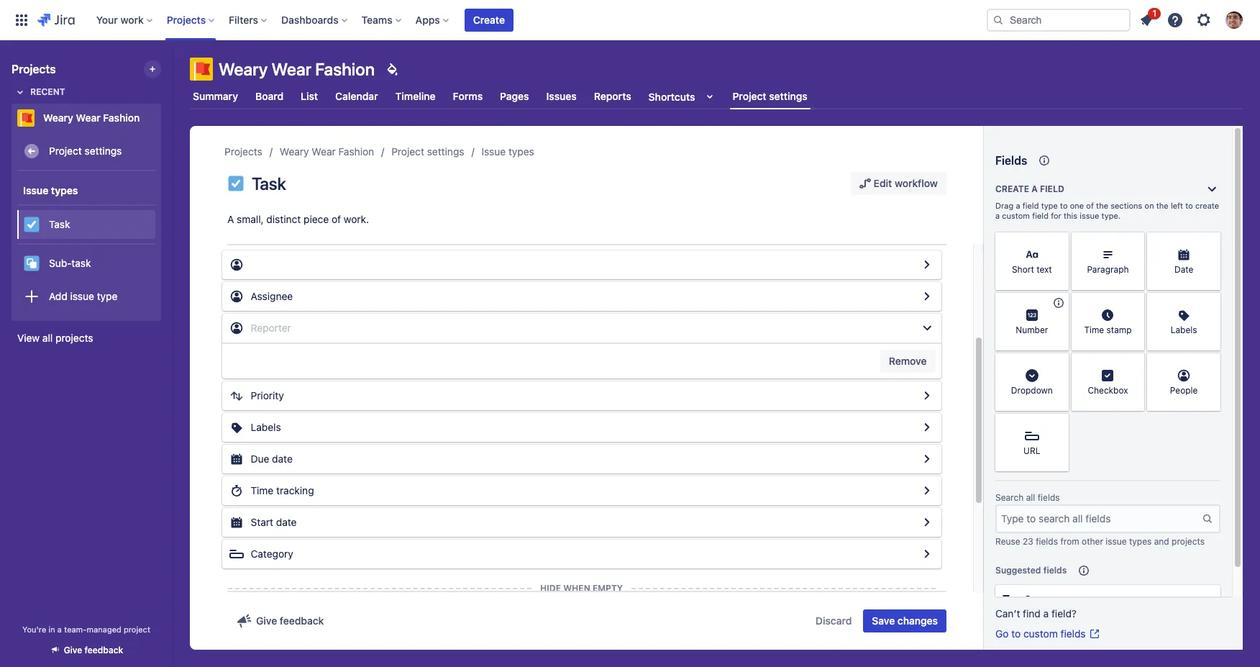 Task type: describe. For each thing, give the bounding box(es) containing it.
1 horizontal spatial project
[[392, 145, 425, 158]]

remove
[[889, 355, 927, 367]]

0 horizontal spatial project settings link
[[17, 137, 155, 165]]

more information image for checkbox
[[1126, 355, 1144, 372]]

1
[[1153, 8, 1157, 18]]

you're
[[22, 625, 46, 634]]

reports link
[[591, 83, 634, 109]]

filters button
[[225, 8, 273, 31]]

1 vertical spatial fashion
[[103, 112, 140, 124]]

text
[[1037, 264, 1052, 275]]

1 horizontal spatial weary
[[219, 59, 268, 79]]

discard button
[[807, 609, 861, 632]]

hide when empty
[[540, 583, 623, 594]]

type inside drag a field type to one of the sections on the left to create a custom field for this issue type.
[[1042, 201, 1058, 210]]

issue for issue types link
[[482, 145, 506, 158]]

1 horizontal spatial weary wear fashion link
[[280, 143, 374, 160]]

2 vertical spatial field
[[1033, 211, 1049, 220]]

add issue type image
[[23, 288, 40, 305]]

reports
[[594, 90, 632, 102]]

calendar link
[[333, 83, 381, 109]]

1 the from the left
[[1097, 201, 1109, 210]]

summary
[[193, 90, 238, 102]]

add issue type button
[[17, 282, 155, 311]]

23
[[1023, 536, 1034, 547]]

1 horizontal spatial give feedback button
[[227, 609, 333, 632]]

create
[[1196, 201, 1220, 210]]

forms
[[453, 90, 483, 102]]

pages link
[[497, 83, 532, 109]]

more information about the suggested fields image
[[1076, 562, 1093, 579]]

projects link
[[225, 143, 262, 160]]

2 horizontal spatial settings
[[769, 90, 808, 102]]

date for start date
[[276, 516, 297, 528]]

on
[[1145, 201, 1155, 210]]

you're in a team-managed project
[[22, 625, 150, 634]]

recent
[[30, 86, 65, 97]]

open field configuration image for assignee
[[919, 288, 936, 305]]

find
[[1023, 607, 1041, 620]]

due
[[251, 453, 269, 465]]

time tracking button
[[222, 476, 942, 505]]

0 horizontal spatial settings
[[85, 144, 122, 157]]

create button
[[465, 8, 514, 31]]

0 horizontal spatial of
[[332, 213, 341, 225]]

board
[[255, 90, 284, 102]]

short
[[1012, 264, 1035, 275]]

1 horizontal spatial settings
[[427, 145, 464, 158]]

0 horizontal spatial weary
[[43, 112, 73, 124]]

category button
[[222, 540, 942, 568]]

time stamp
[[1085, 325, 1132, 336]]

0 vertical spatial task
[[252, 173, 286, 194]]

issue inside drag a field type to one of the sections on the left to create a custom field for this issue type.
[[1080, 211, 1100, 220]]

type inside button
[[97, 290, 118, 302]]

people
[[1171, 385, 1198, 396]]

suggested
[[996, 565, 1042, 576]]

create for create
[[473, 13, 505, 26]]

settings image
[[1196, 11, 1213, 28]]

your
[[96, 13, 118, 26]]

0 vertical spatial projects
[[55, 332, 93, 344]]

set background color image
[[384, 60, 401, 78]]

save changes button
[[864, 609, 947, 632]]

discard
[[816, 615, 852, 627]]

primary element
[[9, 0, 987, 40]]

drag a field type to one of the sections on the left to create a custom field for this issue type.
[[996, 201, 1220, 220]]

this
[[1064, 211, 1078, 220]]

list
[[301, 90, 318, 102]]

view all projects link
[[12, 325, 161, 351]]

view
[[17, 332, 40, 344]]

more information about the fields image
[[1036, 152, 1054, 169]]

stamp
[[1107, 325, 1132, 336]]

list link
[[298, 83, 321, 109]]

fields left more information about the suggested fields icon
[[1044, 565, 1067, 576]]

1 horizontal spatial issue types
[[482, 145, 534, 158]]

a right find
[[1044, 607, 1049, 620]]

1 horizontal spatial project settings link
[[392, 143, 464, 160]]

0 horizontal spatial projects
[[12, 63, 56, 76]]

work
[[120, 13, 144, 26]]

fields
[[996, 154, 1028, 167]]

Type to search all fields text field
[[997, 506, 1202, 532]]

give for rightmost give feedback button
[[256, 615, 277, 627]]

timeline link
[[393, 83, 439, 109]]

summary link
[[190, 83, 241, 109]]

appswitcher icon image
[[13, 11, 30, 28]]

2 the from the left
[[1157, 201, 1169, 210]]

teams
[[362, 13, 393, 26]]

notifications image
[[1138, 11, 1156, 28]]

add issue type
[[49, 290, 118, 302]]

in
[[49, 625, 55, 634]]

dropdown
[[1012, 385, 1053, 396]]

fields right search
[[1038, 492, 1060, 503]]

from
[[1061, 536, 1080, 547]]

start date
[[251, 516, 297, 528]]

a
[[227, 213, 234, 225]]

a right in
[[57, 625, 62, 634]]

1 vertical spatial custom
[[1024, 627, 1058, 640]]

issue type icon image
[[227, 175, 245, 192]]

collapse recent projects image
[[12, 83, 29, 101]]

search all fields
[[996, 492, 1060, 503]]

1 vertical spatial give feedback button
[[41, 638, 132, 662]]

issue inside button
[[70, 290, 94, 302]]

team-
[[64, 625, 87, 634]]

remove button
[[881, 350, 936, 373]]

url
[[1024, 446, 1041, 457]]

hide
[[540, 583, 561, 594]]

priority
[[251, 389, 284, 402]]

add to starred image
[[157, 109, 174, 127]]

paragraph
[[1088, 264, 1129, 275]]

Search field
[[987, 8, 1131, 31]]

time for time tracking
[[251, 484, 274, 496]]

can't find a field?
[[996, 607, 1077, 620]]

1 horizontal spatial feedback
[[280, 615, 324, 627]]

when
[[564, 583, 591, 594]]

priority button
[[222, 381, 942, 410]]

0 vertical spatial wear
[[272, 59, 312, 79]]

give feedback for bottom give feedback button
[[64, 645, 123, 656]]

issue types link
[[482, 143, 534, 160]]

more information image for number
[[1050, 294, 1068, 312]]

types for issue types link
[[509, 145, 534, 158]]

project
[[124, 625, 150, 634]]

compass
[[1025, 593, 1068, 605]]

tracking
[[276, 484, 314, 496]]

group containing issue types
[[17, 171, 155, 319]]

go to custom fields link
[[996, 627, 1101, 641]]

2 vertical spatial types
[[1130, 536, 1152, 547]]

projects for "projects" popup button
[[167, 13, 206, 26]]

task inside task link
[[49, 218, 70, 230]]

1 vertical spatial weary wear fashion
[[43, 112, 140, 124]]

time tracking
[[251, 484, 314, 496]]

0 horizontal spatial issue types
[[23, 184, 78, 196]]

work.
[[344, 213, 369, 225]]

pages
[[500, 90, 529, 102]]

open field configuration image inside time tracking button
[[919, 482, 936, 499]]

short text
[[1012, 264, 1052, 275]]

0 vertical spatial fashion
[[315, 59, 375, 79]]

for
[[1051, 211, 1062, 220]]

issues link
[[544, 83, 580, 109]]

view all projects
[[17, 332, 93, 344]]

reuse 23 fields from other issue types and projects
[[996, 536, 1205, 547]]

banner containing your work
[[0, 0, 1261, 40]]

0 vertical spatial labels
[[1171, 325, 1198, 336]]

create for create a field
[[996, 183, 1030, 194]]



Task type: locate. For each thing, give the bounding box(es) containing it.
1 vertical spatial date
[[276, 516, 297, 528]]

0 horizontal spatial type
[[97, 290, 118, 302]]

date right due
[[272, 453, 293, 465]]

banner
[[0, 0, 1261, 40]]

create up the drag at right top
[[996, 183, 1030, 194]]

projects down add issue type
[[55, 332, 93, 344]]

project right shortcuts "dropdown button"
[[733, 90, 767, 102]]

1 vertical spatial time
[[251, 484, 274, 496]]

task
[[72, 257, 91, 269]]

managed
[[87, 625, 121, 634]]

project settings
[[733, 90, 808, 102], [49, 144, 122, 157], [392, 145, 464, 158]]

custom
[[1003, 211, 1030, 220], [1024, 627, 1058, 640]]

date
[[272, 453, 293, 465], [276, 516, 297, 528]]

2 vertical spatial fashion
[[339, 145, 374, 158]]

1 vertical spatial open field configuration image
[[919, 482, 936, 499]]

0 horizontal spatial time
[[251, 484, 274, 496]]

1 open field configuration image from the top
[[919, 256, 936, 273]]

types down pages link
[[509, 145, 534, 158]]

0 horizontal spatial weary wear fashion link
[[12, 104, 155, 132]]

projects button
[[162, 8, 220, 31]]

0 horizontal spatial labels
[[251, 421, 281, 433]]

create project image
[[147, 63, 158, 75]]

field for create
[[1040, 183, 1065, 194]]

1 vertical spatial type
[[97, 290, 118, 302]]

settings
[[769, 90, 808, 102], [85, 144, 122, 157], [427, 145, 464, 158]]

1 horizontal spatial project settings
[[392, 145, 464, 158]]

add
[[49, 290, 67, 302]]

issue
[[482, 145, 506, 158], [23, 184, 48, 196]]

give feedback down category
[[256, 615, 324, 627]]

open field configuration image for category
[[919, 545, 936, 563]]

0 vertical spatial custom
[[1003, 211, 1030, 220]]

0 vertical spatial weary wear fashion
[[219, 59, 375, 79]]

more information image for time stamp
[[1126, 294, 1144, 312]]

start
[[251, 516, 273, 528]]

more information image for people
[[1202, 355, 1220, 372]]

open field configuration image for due date
[[919, 450, 936, 468]]

0 vertical spatial issue
[[482, 145, 506, 158]]

checkbox
[[1088, 385, 1129, 396]]

0 vertical spatial open field configuration image
[[919, 256, 936, 273]]

projects
[[55, 332, 93, 344], [1172, 536, 1205, 547]]

issue down pages link
[[482, 145, 506, 158]]

3 open field configuration image from the top
[[919, 419, 936, 436]]

of right one
[[1087, 201, 1094, 210]]

issue
[[1080, 211, 1100, 220], [70, 290, 94, 302], [1106, 536, 1127, 547]]

create a field
[[996, 183, 1065, 194]]

2 vertical spatial wear
[[312, 145, 336, 158]]

save changes
[[872, 615, 938, 627]]

time up start
[[251, 484, 274, 496]]

open field configuration image
[[919, 256, 936, 273], [919, 482, 936, 499]]

0 horizontal spatial task
[[49, 218, 70, 230]]

custom inside drag a field type to one of the sections on the left to create a custom field for this issue type.
[[1003, 211, 1030, 220]]

compass button
[[996, 585, 1221, 614]]

category
[[251, 548, 293, 560]]

1 open field configuration image from the top
[[919, 288, 936, 305]]

more information image up dropdown
[[1050, 355, 1068, 372]]

all
[[42, 332, 53, 344], [1027, 492, 1036, 503]]

0 horizontal spatial create
[[473, 13, 505, 26]]

date right start
[[276, 516, 297, 528]]

left
[[1171, 201, 1184, 210]]

close field configuration image
[[919, 319, 936, 337]]

give down category
[[256, 615, 277, 627]]

create right "apps" dropdown button
[[473, 13, 505, 26]]

more information image
[[1050, 234, 1068, 251], [1202, 234, 1220, 251], [1050, 294, 1068, 312], [1202, 294, 1220, 312], [1126, 355, 1144, 372], [1202, 355, 1220, 372]]

more information image down sections at the right top of the page
[[1126, 234, 1144, 251]]

1 horizontal spatial create
[[996, 183, 1030, 194]]

edit workflow button
[[851, 172, 947, 195]]

labels down "priority"
[[251, 421, 281, 433]]

fashion down calendar 'link'
[[339, 145, 374, 158]]

help image
[[1167, 11, 1184, 28]]

custom down can't find a field?
[[1024, 627, 1058, 640]]

weary wear fashion link down recent
[[12, 104, 155, 132]]

the up type.
[[1097, 201, 1109, 210]]

project settings link down recent
[[17, 137, 155, 165]]

all for view
[[42, 332, 53, 344]]

open field configuration image
[[919, 288, 936, 305], [919, 387, 936, 404], [919, 419, 936, 436], [919, 450, 936, 468], [919, 514, 936, 531], [919, 545, 936, 563]]

assignee button
[[222, 282, 942, 311]]

1 horizontal spatial of
[[1087, 201, 1094, 210]]

project settings link down timeline link
[[392, 143, 464, 160]]

open field configuration image inside priority button
[[919, 387, 936, 404]]

custom down the drag at right top
[[1003, 211, 1030, 220]]

give down team-
[[64, 645, 82, 656]]

projects right work at left
[[167, 13, 206, 26]]

issue right add
[[70, 290, 94, 302]]

fashion left add to starred icon
[[103, 112, 140, 124]]

time for time stamp
[[1085, 325, 1105, 336]]

issue down one
[[1080, 211, 1100, 220]]

1 horizontal spatial issue
[[482, 145, 506, 158]]

go to custom fields
[[996, 627, 1086, 640]]

weary up the board
[[219, 59, 268, 79]]

suggested fields
[[996, 565, 1067, 576]]

0 vertical spatial of
[[1087, 201, 1094, 210]]

type up for
[[1042, 201, 1058, 210]]

5 open field configuration image from the top
[[919, 514, 936, 531]]

1 horizontal spatial give
[[256, 615, 277, 627]]

2 horizontal spatial weary
[[280, 145, 309, 158]]

field down create a field on the right top
[[1023, 201, 1039, 210]]

reporter
[[251, 322, 291, 334]]

fields left this link will be opened in a new tab image
[[1061, 627, 1086, 640]]

1 horizontal spatial task
[[252, 173, 286, 194]]

give feedback for rightmost give feedback button
[[256, 615, 324, 627]]

0 vertical spatial time
[[1085, 325, 1105, 336]]

apps
[[416, 13, 440, 26]]

types for group containing issue types
[[51, 184, 78, 196]]

can't
[[996, 607, 1021, 620]]

group
[[17, 171, 155, 319]]

date for due date
[[272, 453, 293, 465]]

time left stamp
[[1085, 325, 1105, 336]]

weary down recent
[[43, 112, 73, 124]]

1 vertical spatial projects
[[1172, 536, 1205, 547]]

open field configuration image inside start date button
[[919, 514, 936, 531]]

0 vertical spatial give feedback button
[[227, 609, 333, 632]]

filters
[[229, 13, 258, 26]]

open field configuration image inside labels button
[[919, 419, 936, 436]]

your profile and settings image
[[1226, 11, 1243, 28]]

board link
[[253, 83, 286, 109]]

weary right projects link
[[280, 145, 309, 158]]

create
[[473, 13, 505, 26], [996, 183, 1030, 194]]

types left and
[[1130, 536, 1152, 547]]

open field configuration image inside category button
[[919, 545, 936, 563]]

2 horizontal spatial project settings
[[733, 90, 808, 102]]

dashboards button
[[277, 8, 353, 31]]

fields right 23
[[1036, 536, 1058, 547]]

task up sub- on the top left of the page
[[49, 218, 70, 230]]

tab list
[[181, 83, 1252, 109]]

this link will be opened in a new tab image
[[1089, 628, 1101, 640]]

date
[[1175, 264, 1194, 275]]

0 vertical spatial weary wear fashion link
[[12, 104, 155, 132]]

1 horizontal spatial projects
[[167, 13, 206, 26]]

issue for group containing issue types
[[23, 184, 48, 196]]

the
[[1097, 201, 1109, 210], [1157, 201, 1169, 210]]

sub-
[[49, 257, 72, 269]]

2 open field configuration image from the top
[[919, 482, 936, 499]]

0 vertical spatial give feedback
[[256, 615, 324, 627]]

0 horizontal spatial projects
[[55, 332, 93, 344]]

issue up task link
[[23, 184, 48, 196]]

more information image for date
[[1202, 234, 1220, 251]]

open field configuration image inside assignee button
[[919, 288, 936, 305]]

projects inside "projects" popup button
[[167, 13, 206, 26]]

1 vertical spatial give
[[64, 645, 82, 656]]

0 vertical spatial weary
[[219, 59, 268, 79]]

to right go
[[1012, 627, 1021, 640]]

types inside group
[[51, 184, 78, 196]]

to up this
[[1061, 201, 1068, 210]]

2 horizontal spatial projects
[[225, 145, 262, 158]]

sub-task
[[49, 257, 91, 269]]

your work button
[[92, 8, 158, 31]]

1 vertical spatial feedback
[[85, 645, 123, 656]]

sidebar navigation image
[[157, 58, 189, 86]]

project down recent
[[49, 144, 82, 157]]

field
[[1040, 183, 1065, 194], [1023, 201, 1039, 210], [1033, 211, 1049, 220]]

0 horizontal spatial give
[[64, 645, 82, 656]]

all right search
[[1027, 492, 1036, 503]]

and
[[1155, 536, 1170, 547]]

jira image
[[37, 11, 75, 28], [37, 11, 75, 28]]

weary wear fashion up list
[[219, 59, 375, 79]]

changes
[[898, 615, 938, 627]]

more information image for short text
[[1050, 234, 1068, 251]]

0 horizontal spatial to
[[1012, 627, 1021, 640]]

type down sub-task link
[[97, 290, 118, 302]]

weary wear fashion down list link
[[280, 145, 374, 158]]

0 vertical spatial type
[[1042, 201, 1058, 210]]

2 horizontal spatial project
[[733, 90, 767, 102]]

shortcuts button
[[646, 83, 721, 109]]

time inside button
[[251, 484, 274, 496]]

1 horizontal spatial all
[[1027, 492, 1036, 503]]

fields
[[1038, 492, 1060, 503], [1036, 536, 1058, 547], [1044, 565, 1067, 576], [1061, 627, 1086, 640]]

forms link
[[450, 83, 486, 109]]

date inside 'button'
[[272, 453, 293, 465]]

weary wear fashion
[[219, 59, 375, 79], [43, 112, 140, 124], [280, 145, 374, 158]]

timeline
[[395, 90, 436, 102]]

other
[[1082, 536, 1104, 547]]

open field configuration image inside due date 'button'
[[919, 450, 936, 468]]

go
[[996, 627, 1009, 640]]

date inside button
[[276, 516, 297, 528]]

due date
[[251, 453, 293, 465]]

1 horizontal spatial types
[[509, 145, 534, 158]]

tab list containing project settings
[[181, 83, 1252, 109]]

2 open field configuration image from the top
[[919, 387, 936, 404]]

your work
[[96, 13, 144, 26]]

of inside drag a field type to one of the sections on the left to create a custom field for this issue type.
[[1087, 201, 1094, 210]]

task right issue type icon
[[252, 173, 286, 194]]

labels button
[[222, 413, 942, 442]]

2 vertical spatial projects
[[225, 145, 262, 158]]

2 horizontal spatial to
[[1186, 201, 1194, 210]]

due date button
[[222, 445, 942, 473]]

0 vertical spatial projects
[[167, 13, 206, 26]]

wear
[[272, 59, 312, 79], [76, 112, 101, 124], [312, 145, 336, 158]]

field up for
[[1040, 183, 1065, 194]]

2 vertical spatial issue
[[1106, 536, 1127, 547]]

issue right other on the right
[[1106, 536, 1127, 547]]

0 vertical spatial issue
[[1080, 211, 1100, 220]]

6 open field configuration image from the top
[[919, 545, 936, 563]]

time
[[1085, 325, 1105, 336], [251, 484, 274, 496]]

labels up people
[[1171, 325, 1198, 336]]

1 vertical spatial issue
[[23, 184, 48, 196]]

0 vertical spatial feedback
[[280, 615, 324, 627]]

weary wear fashion down recent
[[43, 112, 140, 124]]

give feedback down you're in a team-managed project
[[64, 645, 123, 656]]

number
[[1016, 325, 1049, 336]]

0 vertical spatial more information image
[[1126, 234, 1144, 251]]

give feedback
[[256, 615, 324, 627], [64, 645, 123, 656]]

1 vertical spatial give feedback
[[64, 645, 123, 656]]

a down more information about the fields image
[[1032, 183, 1038, 194]]

fashion
[[315, 59, 375, 79], [103, 112, 140, 124], [339, 145, 374, 158]]

0 vertical spatial types
[[509, 145, 534, 158]]

2 horizontal spatial types
[[1130, 536, 1152, 547]]

1 vertical spatial issue types
[[23, 184, 78, 196]]

one
[[1071, 201, 1084, 210]]

the right on
[[1157, 201, 1169, 210]]

give feedback button down category
[[227, 609, 333, 632]]

give feedback button down you're in a team-managed project
[[41, 638, 132, 662]]

of right piece
[[332, 213, 341, 225]]

field for drag
[[1023, 201, 1039, 210]]

drag
[[996, 201, 1014, 210]]

1 vertical spatial more information image
[[1126, 294, 1144, 312]]

to
[[1061, 201, 1068, 210], [1186, 201, 1194, 210], [1012, 627, 1021, 640]]

task link
[[17, 210, 155, 239]]

1 horizontal spatial wear
[[272, 59, 312, 79]]

a right the drag at right top
[[1016, 201, 1021, 210]]

issue types down pages link
[[482, 145, 534, 158]]

save
[[872, 615, 895, 627]]

0 horizontal spatial all
[[42, 332, 53, 344]]

field left for
[[1033, 211, 1049, 220]]

0 horizontal spatial wear
[[76, 112, 101, 124]]

weary
[[219, 59, 268, 79], [43, 112, 73, 124], [280, 145, 309, 158]]

1 vertical spatial wear
[[76, 112, 101, 124]]

projects right and
[[1172, 536, 1205, 547]]

more information image for labels
[[1202, 294, 1220, 312]]

1 vertical spatial projects
[[12, 63, 56, 76]]

0 horizontal spatial project
[[49, 144, 82, 157]]

1 horizontal spatial to
[[1061, 201, 1068, 210]]

2 vertical spatial weary
[[280, 145, 309, 158]]

labels inside button
[[251, 421, 281, 433]]

0 vertical spatial issue types
[[482, 145, 534, 158]]

1 vertical spatial of
[[332, 213, 341, 225]]

1 vertical spatial all
[[1027, 492, 1036, 503]]

0 horizontal spatial give feedback button
[[41, 638, 132, 662]]

sections
[[1111, 201, 1143, 210]]

2 vertical spatial weary wear fashion
[[280, 145, 374, 158]]

types up task link
[[51, 184, 78, 196]]

open field configuration image for priority
[[919, 387, 936, 404]]

0 horizontal spatial the
[[1097, 201, 1109, 210]]

0 horizontal spatial types
[[51, 184, 78, 196]]

projects up recent
[[12, 63, 56, 76]]

0 vertical spatial all
[[42, 332, 53, 344]]

fashion up calendar
[[315, 59, 375, 79]]

0 horizontal spatial project settings
[[49, 144, 122, 157]]

weary wear fashion link down list link
[[280, 143, 374, 160]]

0 vertical spatial field
[[1040, 183, 1065, 194]]

a down the drag at right top
[[996, 211, 1000, 220]]

1 vertical spatial labels
[[251, 421, 281, 433]]

dashboards
[[281, 13, 339, 26]]

shortcuts
[[649, 90, 695, 103]]

0 vertical spatial date
[[272, 453, 293, 465]]

open field configuration image for start date
[[919, 514, 936, 531]]

give for bottom give feedback button
[[64, 645, 82, 656]]

issue inside group
[[23, 184, 48, 196]]

1 horizontal spatial labels
[[1171, 325, 1198, 336]]

more information image
[[1126, 234, 1144, 251], [1126, 294, 1144, 312], [1050, 355, 1068, 372]]

more information image for dropdown
[[1050, 355, 1068, 372]]

projects for projects link
[[225, 145, 262, 158]]

all for search
[[1027, 492, 1036, 503]]

project down timeline link
[[392, 145, 425, 158]]

to right left
[[1186, 201, 1194, 210]]

open field configuration image for labels
[[919, 419, 936, 436]]

more information image for paragraph
[[1126, 234, 1144, 251]]

more information image up stamp
[[1126, 294, 1144, 312]]

apps button
[[411, 8, 455, 31]]

start date button
[[222, 508, 942, 537]]

edit
[[874, 177, 892, 189]]

issue types up task link
[[23, 184, 78, 196]]

1 vertical spatial issue
[[70, 290, 94, 302]]

create inside button
[[473, 13, 505, 26]]

1 vertical spatial create
[[996, 183, 1030, 194]]

2 vertical spatial more information image
[[1050, 355, 1068, 372]]

project
[[733, 90, 767, 102], [49, 144, 82, 157], [392, 145, 425, 158]]

projects up issue type icon
[[225, 145, 262, 158]]

4 open field configuration image from the top
[[919, 450, 936, 468]]

search image
[[993, 14, 1004, 26]]

1 horizontal spatial give feedback
[[256, 615, 324, 627]]

field?
[[1052, 607, 1077, 620]]

1 horizontal spatial issue
[[1080, 211, 1100, 220]]

all right view
[[42, 332, 53, 344]]



Task type: vqa. For each thing, say whether or not it's contained in the screenshot.
22
no



